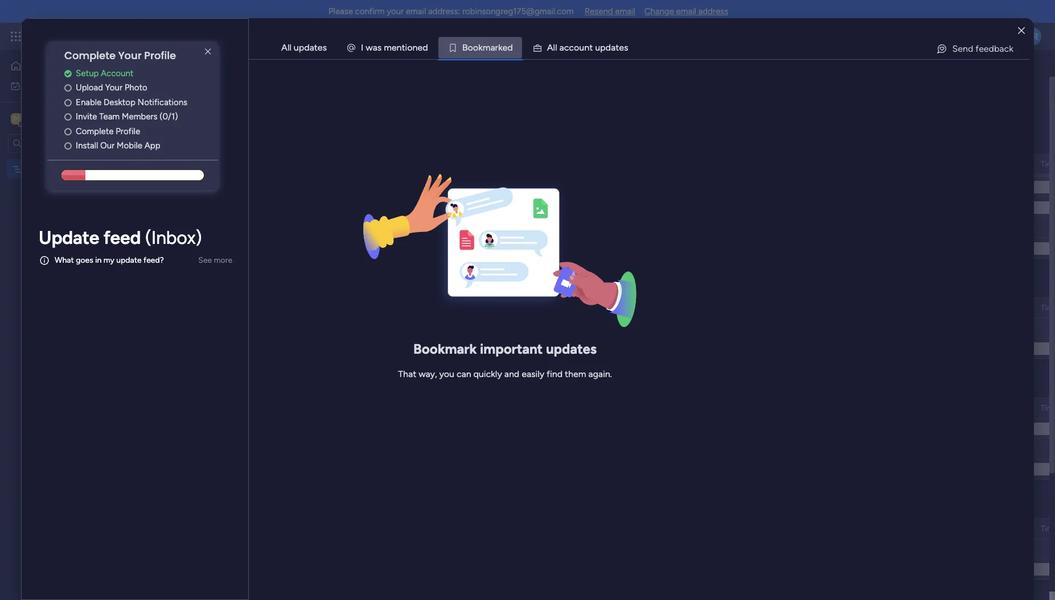 Task type: describe. For each thing, give the bounding box(es) containing it.
them
[[565, 369, 586, 380]]

1 s from the left
[[378, 42, 382, 53]]

feed?
[[144, 256, 164, 266]]

project 2
[[215, 162, 247, 172]]

4 o from the left
[[574, 42, 579, 53]]

1 a from the left
[[373, 42, 378, 53]]

team
[[99, 112, 120, 122]]

all updates link
[[272, 37, 336, 59]]

New Group field
[[193, 500, 256, 515]]

you
[[439, 369, 454, 380]]

m for a
[[483, 42, 491, 53]]

nov 23
[[491, 183, 515, 192]]

mobile
[[117, 141, 142, 151]]

bookmark important updates
[[414, 341, 597, 358]]

2 s from the left
[[624, 42, 628, 53]]

nov 21
[[492, 204, 515, 212]]

21
[[507, 204, 515, 212]]

Priority field
[[567, 302, 599, 315]]

a
[[547, 42, 553, 53]]

important
[[480, 341, 543, 358]]

m for e
[[384, 42, 392, 53]]

workspace
[[48, 113, 93, 124]]

new group
[[196, 500, 253, 514]]

invite
[[76, 112, 97, 122]]

that way, you can quickly and easily find them again.
[[398, 369, 612, 380]]

greg robinson image
[[1023, 27, 1042, 46]]

my work button
[[7, 77, 122, 95]]

owner
[[414, 303, 438, 313]]

p
[[600, 42, 606, 53]]

old
[[215, 424, 228, 434]]

1 c from the left
[[564, 42, 569, 53]]

group for new group
[[221, 500, 253, 514]]

3 a from the left
[[560, 42, 564, 53]]

1 vertical spatial profile
[[116, 126, 140, 137]]

enable desktop notifications link
[[64, 96, 218, 109]]

send feedback button
[[932, 40, 1018, 58]]

new group #1
[[196, 279, 269, 293]]

enable desktop notifications
[[76, 97, 187, 108]]

circle o image for invite
[[64, 113, 72, 121]]

i w a s m e n t i o n e d
[[361, 42, 428, 53]]

i
[[405, 42, 407, 53]]

send feedback
[[953, 43, 1014, 54]]

m
[[13, 114, 20, 123]]

project 3
[[215, 183, 247, 193]]

plans
[[215, 31, 234, 41]]

invite team members (0/1) link
[[64, 111, 218, 123]]

3 t from the left
[[616, 42, 619, 53]]

i
[[361, 42, 364, 53]]

monday
[[51, 30, 90, 43]]

email for resend email
[[615, 6, 635, 17]]

home
[[26, 61, 48, 71]]

board inside list box
[[27, 164, 48, 174]]

to-
[[196, 136, 214, 150]]

see for see more
[[198, 256, 212, 265]]

v2 overdue deadline image
[[468, 202, 477, 213]]

board #1 inside list box
[[27, 164, 58, 174]]

Owner field
[[411, 302, 441, 315]]

way,
[[419, 369, 437, 380]]

Completed field
[[193, 379, 257, 394]]

resend
[[585, 6, 613, 17]]

your for profile
[[118, 48, 142, 63]]

board #1 list box
[[0, 157, 145, 333]]

upload your photo link
[[64, 82, 218, 94]]

#1 inside board #1 field
[[219, 64, 235, 83]]

project for project 3
[[215, 183, 241, 193]]

what goes in my update feed?
[[55, 256, 164, 266]]

all updates
[[281, 42, 327, 53]]

notifications
[[138, 97, 187, 108]]

setup
[[76, 68, 99, 78]]

2 k from the left
[[498, 42, 503, 53]]

main workspace
[[26, 113, 93, 124]]

complete profile link
[[64, 125, 218, 138]]

do
[[214, 136, 228, 150]]

address
[[699, 6, 729, 17]]

what
[[55, 256, 74, 266]]

priority
[[570, 303, 596, 313]]

all
[[281, 42, 292, 53]]

2 t from the left
[[590, 42, 593, 53]]

our
[[100, 141, 115, 151]]

home button
[[7, 57, 122, 75]]

complete for complete your profile
[[64, 48, 116, 63]]

1 e from the left
[[392, 42, 397, 53]]

tab containing b
[[438, 36, 523, 59]]

r
[[495, 42, 498, 53]]

board inside field
[[176, 64, 216, 83]]

circle o image for enable
[[64, 98, 72, 107]]

goes
[[76, 256, 93, 266]]

Board #1 field
[[173, 64, 238, 84]]

photo
[[125, 83, 147, 93]]

upload your photo
[[76, 83, 147, 93]]

see more
[[198, 256, 232, 265]]

install our mobile app
[[76, 141, 160, 151]]

desktop
[[104, 97, 135, 108]]

date
[[503, 303, 519, 313]]

nov for nov 21
[[492, 204, 506, 212]]

new for new group
[[196, 500, 218, 514]]

1 vertical spatial updates
[[546, 341, 597, 358]]

group for new group #1
[[221, 279, 253, 293]]

your for photo
[[105, 83, 122, 93]]

address:
[[428, 6, 460, 17]]

a l l a c c o u n t u p d a t e s
[[547, 42, 628, 53]]

close image
[[1018, 26, 1025, 35]]

and
[[504, 369, 520, 380]]

update feed (inbox)
[[39, 227, 202, 249]]

easily
[[522, 369, 545, 380]]

update
[[39, 227, 99, 249]]



Task type: locate. For each thing, give the bounding box(es) containing it.
2 horizontal spatial t
[[616, 42, 619, 53]]

2 horizontal spatial email
[[676, 6, 697, 17]]

3 d from the left
[[606, 42, 611, 53]]

m left r
[[483, 42, 491, 53]]

1 vertical spatial complete
[[76, 126, 114, 137]]

2 horizontal spatial #1
[[256, 279, 269, 293]]

feedback
[[976, 43, 1014, 54]]

0 vertical spatial complete
[[64, 48, 116, 63]]

email for change email address
[[676, 6, 697, 17]]

see
[[199, 31, 213, 41], [198, 256, 212, 265]]

circle o image for install
[[64, 142, 72, 151]]

0 vertical spatial work
[[92, 30, 113, 43]]

0 vertical spatial group
[[221, 279, 253, 293]]

work inside my work "button"
[[38, 81, 55, 90]]

1 horizontal spatial m
[[483, 42, 491, 53]]

circle o image
[[64, 98, 72, 107], [64, 113, 72, 121]]

0 horizontal spatial t
[[402, 42, 405, 53]]

n right i
[[413, 42, 418, 53]]

0 horizontal spatial work
[[38, 81, 55, 90]]

circle o image inside enable desktop notifications link
[[64, 98, 72, 107]]

0 vertical spatial board
[[176, 64, 216, 83]]

updates inside tab list
[[294, 42, 327, 53]]

setup account link
[[64, 67, 218, 80]]

o left r
[[468, 42, 473, 53]]

new project button
[[173, 94, 226, 112]]

d right i
[[423, 42, 428, 53]]

project left the 2
[[215, 162, 241, 172]]

d down resend email link
[[606, 42, 611, 53]]

my
[[25, 81, 36, 90]]

resend email
[[585, 6, 635, 17]]

project
[[230, 424, 256, 434]]

1 vertical spatial see
[[198, 256, 212, 265]]

new for new project
[[177, 98, 194, 108]]

project left '3'
[[215, 183, 241, 193]]

3 n from the left
[[584, 42, 590, 53]]

tab list
[[272, 36, 1030, 59]]

2
[[243, 162, 247, 172]]

1 vertical spatial #1
[[50, 164, 58, 174]]

2 vertical spatial project
[[215, 183, 241, 193]]

m left i
[[384, 42, 392, 53]]

nov
[[491, 183, 505, 192], [492, 204, 506, 212]]

0 horizontal spatial profile
[[116, 126, 140, 137]]

0 vertical spatial board #1
[[176, 64, 235, 83]]

1 horizontal spatial #1
[[219, 64, 235, 83]]

can
[[457, 369, 471, 380]]

bookmark
[[414, 341, 477, 358]]

2 u from the left
[[595, 42, 600, 53]]

1 horizontal spatial work
[[92, 30, 113, 43]]

due date
[[487, 303, 519, 313]]

complete up setup
[[64, 48, 116, 63]]

2 vertical spatial circle o image
[[64, 142, 72, 151]]

monday work management
[[51, 30, 177, 43]]

new inside new group #1 field
[[196, 279, 218, 293]]

3
[[243, 183, 247, 193]]

updates up them at the right bottom of page
[[546, 341, 597, 358]]

o right w at the left top of the page
[[407, 42, 413, 53]]

#1 inside the board #1 list box
[[50, 164, 58, 174]]

account
[[101, 68, 134, 78]]

profile down management
[[144, 48, 176, 63]]

a right b
[[491, 42, 495, 53]]

circle o image for complete
[[64, 127, 72, 136]]

0 horizontal spatial m
[[384, 42, 392, 53]]

new inside new project button
[[177, 98, 194, 108]]

b
[[462, 42, 468, 53]]

column information image
[[527, 304, 537, 313]]

1 horizontal spatial u
[[595, 42, 600, 53]]

select product image
[[10, 31, 22, 42]]

1 n from the left
[[397, 42, 402, 53]]

nov left 23
[[491, 183, 505, 192]]

see up dapulse x slim icon
[[199, 31, 213, 41]]

email right your
[[406, 6, 426, 17]]

New Group #1 field
[[193, 279, 271, 294]]

Search in workspace field
[[24, 137, 95, 150]]

my
[[103, 256, 114, 266]]

circle o image left invite
[[64, 113, 72, 121]]

l left p
[[553, 42, 555, 53]]

project down board #1 field
[[196, 98, 221, 108]]

e right r
[[503, 42, 508, 53]]

more
[[214, 256, 232, 265]]

l right a
[[555, 42, 557, 53]]

Due date field
[[484, 302, 522, 315]]

board
[[176, 64, 216, 83], [27, 164, 48, 174]]

e left i
[[392, 42, 397, 53]]

email right 'change'
[[676, 6, 697, 17]]

your down 'account'
[[105, 83, 122, 93]]

1 horizontal spatial n
[[413, 42, 418, 53]]

2 a from the left
[[491, 42, 495, 53]]

work
[[92, 30, 113, 43], [38, 81, 55, 90]]

1 horizontal spatial email
[[615, 6, 635, 17]]

please
[[329, 6, 353, 17]]

t right w at the left top of the page
[[402, 42, 405, 53]]

management
[[115, 30, 177, 43]]

1 circle o image from the top
[[64, 98, 72, 107]]

0 horizontal spatial s
[[378, 42, 382, 53]]

4 e from the left
[[619, 42, 624, 53]]

1 vertical spatial nov
[[492, 204, 506, 212]]

send
[[953, 43, 974, 54]]

1 vertical spatial board
[[27, 164, 48, 174]]

s right p
[[624, 42, 628, 53]]

0 horizontal spatial email
[[406, 6, 426, 17]]

board #1 down dapulse x slim icon
[[176, 64, 235, 83]]

s right w at the left top of the page
[[378, 42, 382, 53]]

circle o image left install
[[64, 142, 72, 151]]

d for i w a s m e n t i o n e d
[[423, 42, 428, 53]]

1 l from the left
[[553, 42, 555, 53]]

a right p
[[611, 42, 616, 53]]

see left more
[[198, 256, 212, 265]]

see plans button
[[184, 28, 239, 45]]

2 vertical spatial #1
[[256, 279, 269, 293]]

e inside tab
[[503, 42, 508, 53]]

To-do field
[[193, 136, 231, 150]]

that
[[398, 369, 416, 380]]

0 vertical spatial see
[[199, 31, 213, 41]]

confirm
[[355, 6, 385, 17]]

work up complete your profile
[[92, 30, 113, 43]]

0 vertical spatial circle o image
[[64, 98, 72, 107]]

feed
[[103, 227, 141, 249]]

1 horizontal spatial k
[[498, 42, 503, 53]]

item
[[234, 203, 250, 213]]

1 horizontal spatial s
[[624, 42, 628, 53]]

profile
[[144, 48, 176, 63], [116, 126, 140, 137]]

1 horizontal spatial d
[[508, 42, 513, 53]]

a inside tab
[[491, 42, 495, 53]]

2 o from the left
[[468, 42, 473, 53]]

a right the i
[[373, 42, 378, 53]]

board #1
[[176, 64, 235, 83], [27, 164, 58, 174]]

d right r
[[508, 42, 513, 53]]

your
[[387, 6, 404, 17]]

complete up install
[[76, 126, 114, 137]]

nov left 21
[[492, 204, 506, 212]]

email
[[406, 6, 426, 17], [615, 6, 635, 17], [676, 6, 697, 17]]

nov for nov 23
[[491, 183, 505, 192]]

group
[[221, 279, 253, 293], [221, 500, 253, 514]]

again.
[[588, 369, 612, 380]]

2 circle o image from the top
[[64, 113, 72, 121]]

dapulse x slim image
[[201, 45, 215, 59]]

0 horizontal spatial board #1
[[27, 164, 58, 174]]

project for project 2
[[215, 162, 241, 172]]

completed
[[196, 379, 255, 394]]

1 vertical spatial circle o image
[[64, 113, 72, 121]]

1 d from the left
[[423, 42, 428, 53]]

tab list containing all updates
[[272, 36, 1030, 59]]

board down search in workspace field
[[27, 164, 48, 174]]

1 vertical spatial work
[[38, 81, 55, 90]]

0 horizontal spatial board
[[27, 164, 48, 174]]

circle o image down check circle image
[[64, 84, 72, 92]]

t left p
[[590, 42, 593, 53]]

1 o from the left
[[407, 42, 413, 53]]

0 vertical spatial circle o image
[[64, 84, 72, 92]]

3 e from the left
[[503, 42, 508, 53]]

23
[[507, 183, 515, 192]]

1 horizontal spatial profile
[[144, 48, 176, 63]]

1 circle o image from the top
[[64, 84, 72, 92]]

quickly
[[474, 369, 502, 380]]

project
[[196, 98, 221, 108], [215, 162, 241, 172], [215, 183, 241, 193]]

n
[[397, 42, 402, 53], [413, 42, 418, 53], [584, 42, 590, 53]]

email right resend
[[615, 6, 635, 17]]

a right a
[[560, 42, 564, 53]]

app
[[144, 141, 160, 151]]

3 email from the left
[[676, 6, 697, 17]]

2 email from the left
[[615, 6, 635, 17]]

e
[[392, 42, 397, 53], [418, 42, 423, 53], [503, 42, 508, 53], [619, 42, 624, 53]]

1 m from the left
[[384, 42, 392, 53]]

upload
[[76, 83, 103, 93]]

0 horizontal spatial updates
[[294, 42, 327, 53]]

circle o image inside invite team members (0/1) link
[[64, 113, 72, 121]]

circle o image up the workspace
[[64, 98, 72, 107]]

2 m from the left
[[483, 42, 491, 53]]

0 vertical spatial nov
[[491, 183, 505, 192]]

circle o image for upload
[[64, 84, 72, 92]]

1 vertical spatial group
[[221, 500, 253, 514]]

1 k from the left
[[478, 42, 483, 53]]

updates
[[294, 42, 327, 53], [546, 341, 597, 358]]

2 n from the left
[[413, 42, 418, 53]]

3 circle o image from the top
[[64, 142, 72, 151]]

1 horizontal spatial board
[[176, 64, 216, 83]]

see more button
[[194, 252, 237, 270]]

1 vertical spatial board #1
[[27, 164, 58, 174]]

tab
[[438, 36, 523, 59]]

0 vertical spatial #1
[[219, 64, 235, 83]]

0 vertical spatial profile
[[144, 48, 176, 63]]

circle o image inside "install our mobile app" link
[[64, 142, 72, 151]]

main
[[26, 113, 46, 124]]

1 vertical spatial project
[[215, 162, 241, 172]]

robinsongreg175@gmail.com
[[462, 6, 574, 17]]

0 vertical spatial updates
[[294, 42, 327, 53]]

2 c from the left
[[569, 42, 574, 53]]

1 group from the top
[[221, 279, 253, 293]]

your up 'setup account' "link" at left
[[118, 48, 142, 63]]

option
[[0, 159, 145, 161]]

work for monday
[[92, 30, 113, 43]]

0 horizontal spatial #1
[[50, 164, 58, 174]]

to-do
[[196, 136, 228, 150]]

t
[[402, 42, 405, 53], [590, 42, 593, 53], [616, 42, 619, 53]]

2 circle o image from the top
[[64, 127, 72, 136]]

please confirm your email address: robinsongreg175@gmail.com
[[329, 6, 574, 17]]

work right my
[[38, 81, 55, 90]]

setup account
[[76, 68, 134, 78]]

update
[[116, 256, 142, 266]]

change email address
[[645, 6, 729, 17]]

o right b
[[473, 42, 478, 53]]

s
[[378, 42, 382, 53], [624, 42, 628, 53]]

new item
[[215, 203, 250, 213]]

0 horizontal spatial u
[[579, 42, 584, 53]]

d for a l l a c c o u n t u p d a t e s
[[606, 42, 611, 53]]

profile down invite team members (0/1)
[[116, 126, 140, 137]]

e right p
[[619, 42, 624, 53]]

2 horizontal spatial n
[[584, 42, 590, 53]]

find
[[547, 369, 563, 380]]

e right i
[[418, 42, 423, 53]]

circle o image down the workspace
[[64, 127, 72, 136]]

(0/1)
[[160, 112, 178, 122]]

updates right all
[[294, 42, 327, 53]]

2 l from the left
[[555, 42, 557, 53]]

0 vertical spatial project
[[196, 98, 221, 108]]

new for new group #1
[[196, 279, 218, 293]]

o left p
[[574, 42, 579, 53]]

1 email from the left
[[406, 6, 426, 17]]

workspace image
[[11, 112, 22, 125]]

in
[[95, 256, 102, 266]]

c
[[564, 42, 569, 53], [569, 42, 574, 53]]

b o o k m a r k e d
[[462, 42, 513, 53]]

1 vertical spatial your
[[105, 83, 122, 93]]

4 a from the left
[[611, 42, 616, 53]]

0 vertical spatial your
[[118, 48, 142, 63]]

0 horizontal spatial d
[[423, 42, 428, 53]]

members
[[122, 112, 157, 122]]

1 horizontal spatial board #1
[[176, 64, 235, 83]]

None field
[[1038, 158, 1055, 171], [1038, 302, 1055, 315], [1038, 402, 1055, 415], [1038, 523, 1055, 536], [1038, 158, 1055, 171], [1038, 302, 1055, 315], [1038, 402, 1055, 415], [1038, 523, 1055, 536]]

invite team members (0/1)
[[76, 112, 178, 122]]

work for my
[[38, 81, 55, 90]]

check circle image
[[64, 69, 72, 78]]

2 d from the left
[[508, 42, 513, 53]]

install our mobile app link
[[64, 140, 218, 153]]

#1 inside new group #1 field
[[256, 279, 269, 293]]

board #1 inside field
[[176, 64, 235, 83]]

enable
[[76, 97, 102, 108]]

board down dapulse x slim icon
[[176, 64, 216, 83]]

2 e from the left
[[418, 42, 423, 53]]

2 group from the top
[[221, 500, 253, 514]]

v2 expand column image
[[455, 300, 463, 309]]

n left i
[[397, 42, 402, 53]]

n left p
[[584, 42, 590, 53]]

1 horizontal spatial t
[[590, 42, 593, 53]]

u left p
[[579, 42, 584, 53]]

project inside button
[[196, 98, 221, 108]]

0 horizontal spatial n
[[397, 42, 402, 53]]

1 vertical spatial circle o image
[[64, 127, 72, 136]]

old project
[[215, 424, 256, 434]]

circle o image inside complete profile link
[[64, 127, 72, 136]]

new
[[177, 98, 194, 108], [215, 203, 232, 213], [196, 279, 218, 293], [196, 500, 218, 514]]

k
[[478, 42, 483, 53], [498, 42, 503, 53]]

1 horizontal spatial updates
[[546, 341, 597, 358]]

workspace selection element
[[11, 112, 95, 127]]

2 horizontal spatial d
[[606, 42, 611, 53]]

new for new item
[[215, 203, 232, 213]]

due
[[487, 303, 501, 313]]

resend email link
[[585, 6, 635, 17]]

0 horizontal spatial k
[[478, 42, 483, 53]]

circle o image inside upload your photo link
[[64, 84, 72, 92]]

3 o from the left
[[473, 42, 478, 53]]

see for see plans
[[199, 31, 213, 41]]

board #1 down search in workspace field
[[27, 164, 58, 174]]

see plans
[[199, 31, 234, 41]]

complete for complete profile
[[76, 126, 114, 137]]

1 t from the left
[[402, 42, 405, 53]]

t right p
[[616, 42, 619, 53]]

change
[[645, 6, 674, 17]]

1 u from the left
[[579, 42, 584, 53]]

u down resend
[[595, 42, 600, 53]]

new inside new group field
[[196, 500, 218, 514]]

circle o image
[[64, 84, 72, 92], [64, 127, 72, 136], [64, 142, 72, 151]]



Task type: vqa. For each thing, say whether or not it's contained in the screenshot.
work associated with My
yes



